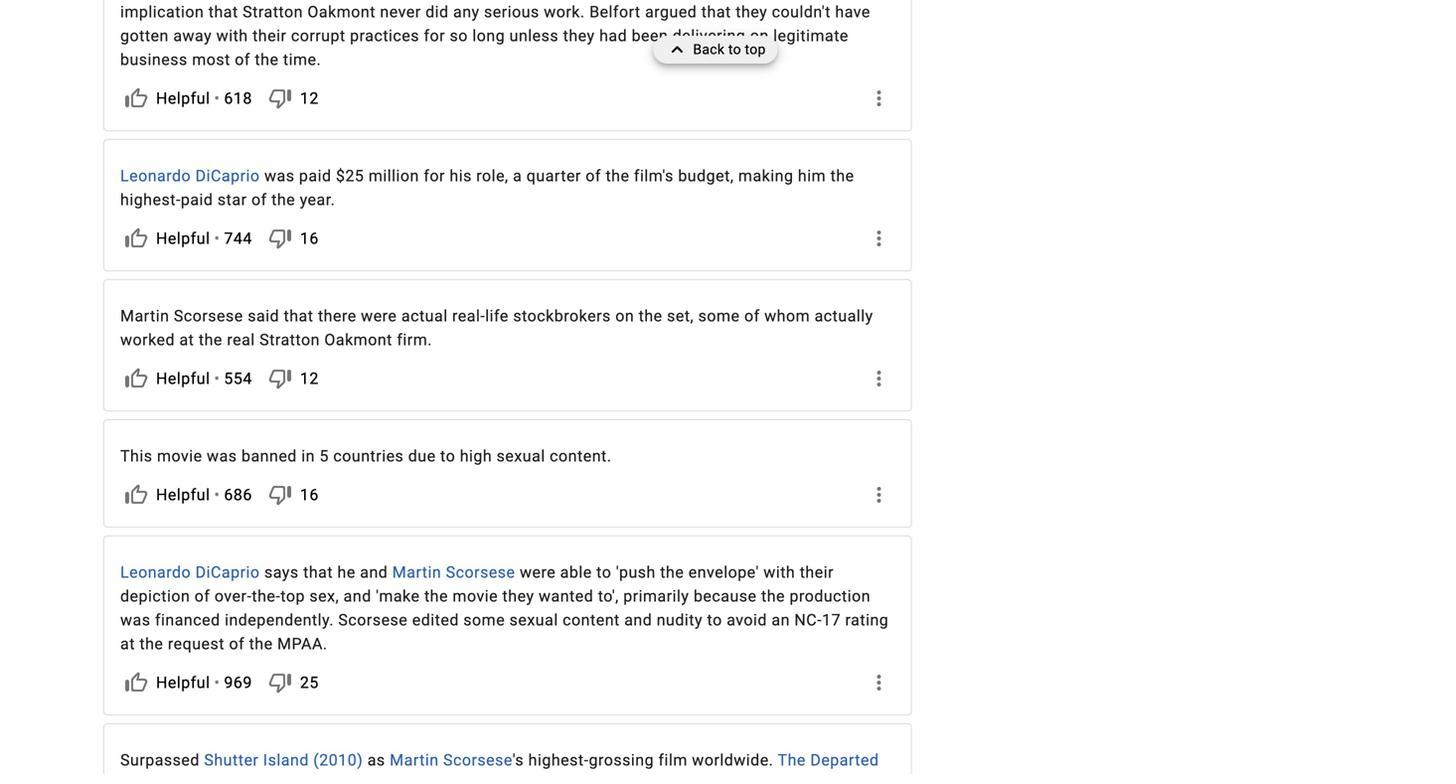 Task type: locate. For each thing, give the bounding box(es) containing it.
1 vertical spatial was
[[207, 447, 237, 466]]

sexual down they
[[510, 611, 558, 630]]

1 vertical spatial martin scorsese link
[[390, 751, 513, 770]]

1 vertical spatial 16
[[300, 486, 319, 504]]

shutter island (2010) link
[[204, 751, 363, 770]]

0 horizontal spatial at
[[120, 635, 135, 654]]

1 dicaprio from the top
[[195, 166, 260, 185]]

due
[[408, 447, 436, 466]]

0 horizontal spatial were
[[361, 307, 397, 326]]

movie right 'this'
[[157, 447, 202, 466]]

top
[[745, 41, 766, 58], [281, 587, 305, 606]]

5 • from the top
[[214, 673, 220, 692]]

grossing
[[589, 751, 654, 770]]

1 horizontal spatial at
[[179, 331, 194, 349]]

16 down in
[[300, 486, 319, 504]]

2 horizontal spatial was
[[264, 166, 295, 185]]

whom
[[765, 307, 810, 326]]

1 is not helpful image from the top
[[268, 86, 292, 110]]

helpful for helpful • 744
[[156, 229, 210, 248]]

some
[[699, 307, 740, 326], [464, 611, 505, 630]]

5 helpful from the top
[[156, 673, 210, 692]]

financed
[[155, 611, 220, 630]]

dicaprio up star
[[195, 166, 260, 185]]

martin scorsese link
[[392, 563, 515, 582], [390, 751, 513, 770]]

1 horizontal spatial was
[[207, 447, 237, 466]]

is not helpful image down 'stratton' at the top left of page
[[268, 367, 292, 391]]

• left 618
[[214, 89, 220, 108]]

in
[[302, 447, 315, 466]]

of inside martin scorsese said that there were actual real-life stockbrokers on the set, some of whom actually worked at the real stratton oakmont firm.
[[745, 307, 760, 326]]

highest- inside was paid $25 million for his role, a quarter of the film's budget, making him the highest-paid star of the year.
[[120, 190, 181, 209]]

3 is helpful image from the top
[[124, 483, 148, 507]]

4 helpful from the top
[[156, 486, 210, 504]]

production
[[790, 587, 871, 606]]

0 horizontal spatial some
[[464, 611, 505, 630]]

1 vertical spatial that
[[303, 563, 333, 582]]

1 • from the top
[[214, 89, 220, 108]]

at
[[179, 331, 194, 349], [120, 635, 135, 654]]

1 helpful from the top
[[156, 89, 210, 108]]

25
[[300, 673, 319, 692]]

1 vertical spatial sexual
[[510, 611, 558, 630]]

quarter
[[527, 166, 581, 185]]

• left "554"
[[214, 369, 220, 388]]

content
[[563, 611, 620, 630]]

$25
[[336, 166, 364, 185]]

were inside martin scorsese said that there were actual real-life stockbrokers on the set, some of whom actually worked at the real stratton oakmont firm.
[[361, 307, 397, 326]]

0 vertical spatial martin scorsese link
[[392, 563, 515, 582]]

scorsese
[[174, 307, 243, 326], [446, 563, 515, 582], [338, 611, 408, 630], [443, 751, 513, 770]]

sexual
[[497, 447, 545, 466], [510, 611, 558, 630]]

was inside was paid $25 million for his role, a quarter of the film's budget, making him the highest-paid star of the year.
[[264, 166, 295, 185]]

1 vertical spatial 12
[[300, 369, 319, 388]]

1 is helpful image from the top
[[124, 86, 148, 110]]

• left 744
[[214, 229, 220, 248]]

0 vertical spatial 16
[[300, 229, 319, 248]]

1 vertical spatial leonardo dicaprio link
[[120, 563, 260, 582]]

1 is not helpful image from the top
[[268, 227, 292, 250]]

is not helpful image left '25'
[[268, 671, 292, 695]]

3 share on social media image from the top
[[867, 367, 891, 391]]

1 leonardo from the top
[[120, 166, 191, 185]]

1 share on social media image from the top
[[867, 86, 891, 110]]

the left the film's
[[606, 166, 630, 185]]

helpful • 554
[[156, 369, 252, 388]]

is helpful image left helpful • 969
[[124, 671, 148, 695]]

16 for helpful • 744
[[300, 229, 319, 248]]

highest-
[[120, 190, 181, 209], [529, 751, 589, 770]]

1 vertical spatial and
[[344, 587, 372, 606]]

1 horizontal spatial some
[[699, 307, 740, 326]]

1 vertical spatial leonardo
[[120, 563, 191, 582]]

highest- down the leonardo dicaprio
[[120, 190, 181, 209]]

was
[[264, 166, 295, 185], [207, 447, 237, 466], [120, 611, 151, 630]]

some inside martin scorsese said that there were actual real-life stockbrokers on the set, some of whom actually worked at the real stratton oakmont firm.
[[699, 307, 740, 326]]

1 horizontal spatial paid
[[299, 166, 332, 185]]

helpful left 744
[[156, 229, 210, 248]]

• left 686
[[214, 486, 220, 504]]

were
[[361, 307, 397, 326], [520, 563, 556, 582]]

to up to',
[[597, 563, 612, 582]]

paid up the year.
[[299, 166, 332, 185]]

2 share on social media image from the top
[[867, 227, 891, 250]]

was up 686
[[207, 447, 237, 466]]

and down he
[[344, 587, 372, 606]]

1 vertical spatial is not helpful image
[[268, 367, 292, 391]]

1 vertical spatial paid
[[181, 190, 213, 209]]

at down depiction
[[120, 635, 135, 654]]

1 vertical spatial dicaprio
[[195, 563, 260, 582]]

16 down the year.
[[300, 229, 319, 248]]

1 horizontal spatial highest-
[[529, 751, 589, 770]]

helpful
[[156, 89, 210, 108], [156, 229, 210, 248], [156, 369, 210, 388], [156, 486, 210, 504], [156, 673, 210, 692]]

some down they
[[464, 611, 505, 630]]

leonardo up depiction
[[120, 563, 191, 582]]

0 vertical spatial is not helpful image
[[268, 227, 292, 250]]

the down with
[[762, 587, 785, 606]]

686
[[224, 486, 252, 504]]

to',
[[598, 587, 619, 606]]

depiction
[[120, 587, 190, 606]]

is not helpful image right 618
[[268, 86, 292, 110]]

969
[[224, 673, 252, 692]]

paid down the leonardo dicaprio
[[181, 190, 213, 209]]

• for 618
[[214, 89, 220, 108]]

worked
[[120, 331, 175, 349]]

1 vertical spatial movie
[[453, 587, 498, 606]]

to down the because
[[707, 611, 722, 630]]

paid
[[299, 166, 332, 185], [181, 190, 213, 209]]

is not helpful image right 744
[[268, 227, 292, 250]]

leonardo dicaprio link up star
[[120, 166, 260, 185]]

wanted
[[539, 587, 594, 606]]

0 vertical spatial that
[[284, 307, 314, 326]]

martin
[[120, 307, 169, 326], [392, 563, 442, 582], [390, 751, 439, 770]]

some right set,
[[699, 307, 740, 326]]

countries
[[333, 447, 404, 466]]

0 horizontal spatial top
[[281, 587, 305, 606]]

was left $25
[[264, 166, 295, 185]]

of
[[586, 166, 601, 185], [251, 190, 267, 209], [745, 307, 760, 326], [195, 587, 210, 606], [229, 635, 245, 654]]

leonardo dicaprio link for says that he and
[[120, 563, 260, 582]]

is not helpful image
[[268, 86, 292, 110], [268, 671, 292, 695]]

is not helpful image for 554
[[268, 367, 292, 391]]

with
[[764, 563, 796, 582]]

firm.
[[397, 331, 432, 349]]

0 vertical spatial was
[[264, 166, 295, 185]]

of right quarter
[[586, 166, 601, 185]]

• left 969
[[214, 673, 220, 692]]

and down primarily
[[625, 611, 652, 630]]

the-
[[252, 587, 281, 606]]

2 is helpful image from the top
[[124, 227, 148, 250]]

is not helpful image for 25
[[268, 671, 292, 695]]

dicaprio for leonardo dicaprio
[[195, 166, 260, 185]]

were able to 'push the envelope' with their depiction of over-the-top sex, and 'make the movie they wanted to', primarily because the production was financed independently. scorsese edited some sexual content and nudity to avoid an nc-17 rating at the request of the mpaa.
[[120, 563, 889, 654]]

of up 969
[[229, 635, 245, 654]]

4 • from the top
[[214, 486, 220, 504]]

1 leonardo dicaprio link from the top
[[120, 166, 260, 185]]

of left whom
[[745, 307, 760, 326]]

5
[[320, 447, 329, 466]]

helpful left 618
[[156, 89, 210, 108]]

1 vertical spatial at
[[120, 635, 135, 654]]

• for 554
[[214, 369, 220, 388]]

helpful left 686
[[156, 486, 210, 504]]

0 vertical spatial leonardo
[[120, 166, 191, 185]]

that for there
[[284, 307, 314, 326]]

2 12 from the top
[[300, 369, 319, 388]]

scorsese inside martin scorsese said that there were actual real-life stockbrokers on the set, some of whom actually worked at the real stratton oakmont firm.
[[174, 307, 243, 326]]

554
[[224, 369, 252, 388]]

1 vertical spatial is not helpful image
[[268, 671, 292, 695]]

helpful for helpful • 554
[[156, 369, 210, 388]]

him
[[798, 166, 826, 185]]

dicaprio up "over-"
[[195, 563, 260, 582]]

says
[[264, 563, 299, 582]]

1 16 from the top
[[300, 229, 319, 248]]

is not helpful image
[[268, 227, 292, 250], [268, 367, 292, 391], [268, 483, 292, 507]]

16
[[300, 229, 319, 248], [300, 486, 319, 504]]

primarily
[[624, 587, 689, 606]]

0 horizontal spatial highest-
[[120, 190, 181, 209]]

highest- right 's
[[529, 751, 589, 770]]

0 vertical spatial some
[[699, 307, 740, 326]]

martin scorsese link right as
[[390, 751, 513, 770]]

top down says
[[281, 587, 305, 606]]

0 vertical spatial dicaprio
[[195, 166, 260, 185]]

that inside martin scorsese said that there were actual real-life stockbrokers on the set, some of whom actually worked at the real stratton oakmont firm.
[[284, 307, 314, 326]]

2 16 from the top
[[300, 486, 319, 504]]

1 12 from the top
[[300, 89, 319, 108]]

1 horizontal spatial top
[[745, 41, 766, 58]]

0 vertical spatial top
[[745, 41, 766, 58]]

share on social media image for helpful • 618
[[867, 86, 891, 110]]

top right back on the top
[[745, 41, 766, 58]]

movie left they
[[453, 587, 498, 606]]

2 • from the top
[[214, 229, 220, 248]]

top inside button
[[745, 41, 766, 58]]

the departed link
[[120, 751, 879, 774]]

leonardo dicaprio link
[[120, 166, 260, 185], [120, 563, 260, 582]]

set,
[[667, 307, 694, 326]]

leonardo dicaprio says that he and martin scorsese
[[120, 563, 515, 582]]

martin right as
[[390, 751, 439, 770]]

12 for helpful • 554
[[300, 369, 319, 388]]

2 is not helpful image from the top
[[268, 367, 292, 391]]

is helpful image
[[124, 86, 148, 110], [124, 227, 148, 250], [124, 483, 148, 507], [124, 671, 148, 695]]

12 down 'stratton' at the top left of page
[[300, 369, 319, 388]]

0 vertical spatial highest-
[[120, 190, 181, 209]]

back to top
[[693, 41, 766, 58]]

envelope'
[[689, 563, 759, 582]]

the right on
[[639, 307, 663, 326]]

helpful • 618
[[156, 89, 252, 108]]

2 helpful from the top
[[156, 229, 210, 248]]

share on social media image for helpful • 744
[[867, 227, 891, 250]]

and right he
[[360, 563, 388, 582]]

0 horizontal spatial was
[[120, 611, 151, 630]]

0 vertical spatial were
[[361, 307, 397, 326]]

1 vertical spatial top
[[281, 587, 305, 606]]

3 helpful from the top
[[156, 369, 210, 388]]

were up they
[[520, 563, 556, 582]]

budget,
[[678, 166, 734, 185]]

2 vertical spatial and
[[625, 611, 652, 630]]

dicaprio
[[195, 166, 260, 185], [195, 563, 260, 582]]

4 share on social media image from the top
[[867, 483, 891, 507]]

helpful • 744
[[156, 229, 252, 248]]

4 is helpful image from the top
[[124, 671, 148, 695]]

2 leonardo dicaprio link from the top
[[120, 563, 260, 582]]

12 right 618
[[300, 89, 319, 108]]

2 vertical spatial was
[[120, 611, 151, 630]]

2 leonardo from the top
[[120, 563, 191, 582]]

1 vertical spatial highest-
[[529, 751, 589, 770]]

at right worked
[[179, 331, 194, 349]]

real-
[[452, 307, 485, 326]]

2 is not helpful image from the top
[[268, 671, 292, 695]]

0 horizontal spatial movie
[[157, 447, 202, 466]]

he
[[338, 563, 356, 582]]

1 vertical spatial were
[[520, 563, 556, 582]]

is helpful image left helpful • 744 on the left of page
[[124, 227, 148, 250]]

share on social media image for helpful • 686
[[867, 483, 891, 507]]

0 vertical spatial martin
[[120, 307, 169, 326]]

2 dicaprio from the top
[[195, 563, 260, 582]]

sexual right high
[[497, 447, 545, 466]]

able
[[560, 563, 592, 582]]

1 vertical spatial some
[[464, 611, 505, 630]]

were up "oakmont"
[[361, 307, 397, 326]]

mpaa.
[[277, 635, 328, 654]]

• for 969
[[214, 673, 220, 692]]

2 vertical spatial is not helpful image
[[268, 483, 292, 507]]

an
[[772, 611, 790, 630]]

that up 'stratton' at the top left of page
[[284, 307, 314, 326]]

1 horizontal spatial were
[[520, 563, 556, 582]]

1 horizontal spatial movie
[[453, 587, 498, 606]]

that up 'sex,'
[[303, 563, 333, 582]]

0 vertical spatial paid
[[299, 166, 332, 185]]

leonardo up helpful • 744 on the left of page
[[120, 166, 191, 185]]

is helpful image for helpful • 744
[[124, 227, 148, 250]]

this movie was banned in 5 countries due to high sexual content.
[[120, 447, 612, 466]]

helpful down request
[[156, 673, 210, 692]]

to right back on the top
[[729, 41, 741, 58]]

0 vertical spatial is not helpful image
[[268, 86, 292, 110]]

that
[[284, 307, 314, 326], [303, 563, 333, 582]]

is helpful image for helpful • 969
[[124, 671, 148, 695]]

martin scorsese link up edited
[[392, 563, 515, 582]]

share on social media image
[[867, 86, 891, 110], [867, 227, 891, 250], [867, 367, 891, 391], [867, 483, 891, 507]]

stockbrokers
[[513, 307, 611, 326]]

is helpful image left "helpful • 618"
[[124, 86, 148, 110]]

0 vertical spatial leonardo dicaprio link
[[120, 166, 260, 185]]

surpassed
[[120, 751, 200, 770]]

leonardo dicaprio link up depiction
[[120, 563, 260, 582]]

and
[[360, 563, 388, 582], [344, 587, 372, 606], [625, 611, 652, 630]]

actually
[[815, 307, 874, 326]]

martin up worked
[[120, 307, 169, 326]]

high
[[460, 447, 492, 466]]

3 is not helpful image from the top
[[268, 483, 292, 507]]

island
[[263, 751, 309, 770]]

3 • from the top
[[214, 369, 220, 388]]

is not helpful image down banned at the bottom of page
[[268, 483, 292, 507]]

on
[[616, 307, 634, 326]]

0 vertical spatial at
[[179, 331, 194, 349]]

martin up 'make
[[392, 563, 442, 582]]

oakmont
[[324, 331, 393, 349]]

some inside were able to 'push the envelope' with their depiction of over-the-top sex, and 'make the movie they wanted to', primarily because the production was financed independently. scorsese edited some sexual content and nudity to avoid an nc-17 rating at the request of the mpaa.
[[464, 611, 505, 630]]

film's
[[634, 166, 674, 185]]

0 vertical spatial 12
[[300, 89, 319, 108]]

the departed
[[120, 751, 879, 774]]

helpful right is helpful image
[[156, 369, 210, 388]]

is helpful image down 'this'
[[124, 483, 148, 507]]

the
[[606, 166, 630, 185], [831, 166, 855, 185], [271, 190, 295, 209], [639, 307, 663, 326], [199, 331, 223, 349], [660, 563, 684, 582], [424, 587, 448, 606], [762, 587, 785, 606], [140, 635, 163, 654], [249, 635, 273, 654]]

movie
[[157, 447, 202, 466], [453, 587, 498, 606]]

was down depiction
[[120, 611, 151, 630]]



Task type: describe. For each thing, give the bounding box(es) containing it.
is helpful image
[[124, 367, 148, 391]]

because
[[694, 587, 757, 606]]

their
[[800, 563, 834, 582]]

to inside button
[[729, 41, 741, 58]]

17
[[822, 611, 841, 630]]

share on social media image for helpful • 554
[[867, 367, 891, 391]]

at inside were able to 'push the envelope' with their depiction of over-the-top sex, and 'make the movie they wanted to', primarily because the production was financed independently. scorsese edited some sexual content and nudity to avoid an nc-17 rating at the request of the mpaa.
[[120, 635, 135, 654]]

his
[[450, 166, 472, 185]]

worldwide.
[[692, 751, 774, 770]]

year.
[[300, 190, 335, 209]]

back to top button
[[654, 36, 778, 64]]

0 vertical spatial movie
[[157, 447, 202, 466]]

that for he
[[303, 563, 333, 582]]

there
[[318, 307, 357, 326]]

for
[[424, 166, 445, 185]]

's
[[513, 751, 524, 770]]

'push
[[616, 563, 656, 582]]

is not helpful image for 12
[[268, 86, 292, 110]]

martin scorsese said that there were actual real-life stockbrokers on the set, some of whom actually worked at the real stratton oakmont firm.
[[120, 307, 874, 349]]

the left the year.
[[271, 190, 295, 209]]

shutter
[[204, 751, 259, 770]]

1 vertical spatial martin
[[392, 563, 442, 582]]

share on social media image
[[867, 671, 891, 695]]

nc-
[[795, 611, 822, 630]]

movie inside were able to 'push the envelope' with their depiction of over-the-top sex, and 'make the movie they wanted to', primarily because the production was financed independently. scorsese edited some sexual content and nudity to avoid an nc-17 rating at the request of the mpaa.
[[453, 587, 498, 606]]

is helpful image for helpful • 686
[[124, 483, 148, 507]]

as
[[368, 751, 385, 770]]

role,
[[476, 166, 509, 185]]

content.
[[550, 447, 612, 466]]

helpful • 686
[[156, 486, 252, 504]]

sex,
[[310, 587, 339, 606]]

the down financed
[[140, 635, 163, 654]]

top inside were able to 'push the envelope' with their depiction of over-the-top sex, and 'make the movie they wanted to', primarily because the production was financed independently. scorsese edited some sexual content and nudity to avoid an nc-17 rating at the request of the mpaa.
[[281, 587, 305, 606]]

helpful for helpful • 618
[[156, 89, 210, 108]]

dicaprio for leonardo dicaprio says that he and martin scorsese
[[195, 563, 260, 582]]

16 for helpful • 686
[[300, 486, 319, 504]]

is not helpful image for 744
[[268, 227, 292, 250]]

was paid $25 million for his role, a quarter of the film's budget, making him the highest-paid star of the year.
[[120, 166, 855, 209]]

leonardo dicaprio link for was paid $25 million for his role, a quarter of the film's budget, making him the highest-paid star of the year.
[[120, 166, 260, 185]]

actual
[[402, 307, 448, 326]]

real
[[227, 331, 255, 349]]

• for 686
[[214, 486, 220, 504]]

of right star
[[251, 190, 267, 209]]

the right him
[[831, 166, 855, 185]]

surpassed shutter island (2010) as martin scorsese 's highest-grossing film worldwide.
[[120, 751, 778, 770]]

said
[[248, 307, 279, 326]]

helpful • 969
[[156, 673, 252, 692]]

leonardo for leonardo dicaprio says that he and martin scorsese
[[120, 563, 191, 582]]

744
[[224, 229, 252, 248]]

0 vertical spatial and
[[360, 563, 388, 582]]

0 horizontal spatial paid
[[181, 190, 213, 209]]

at inside martin scorsese said that there were actual real-life stockbrokers on the set, some of whom actually worked at the real stratton oakmont firm.
[[179, 331, 194, 349]]

the down independently.
[[249, 635, 273, 654]]

stratton
[[260, 331, 320, 349]]

leonardo dicaprio
[[120, 166, 260, 185]]

banned
[[242, 447, 297, 466]]

making
[[739, 166, 794, 185]]

sexual inside were able to 'push the envelope' with their depiction of over-the-top sex, and 'make the movie they wanted to', primarily because the production was financed independently. scorsese edited some sexual content and nudity to avoid an nc-17 rating at the request of the mpaa.
[[510, 611, 558, 630]]

is not helpful image for 686
[[268, 483, 292, 507]]

2 vertical spatial martin
[[390, 751, 439, 770]]

(2010)
[[313, 751, 363, 770]]

independently.
[[225, 611, 334, 630]]

nudity
[[657, 611, 703, 630]]

request
[[168, 635, 225, 654]]

film
[[659, 751, 688, 770]]

were inside were able to 'push the envelope' with their depiction of over-the-top sex, and 'make the movie they wanted to', primarily because the production was financed independently. scorsese edited some sexual content and nudity to avoid an nc-17 rating at the request of the mpaa.
[[520, 563, 556, 582]]

helpful for helpful • 969
[[156, 673, 210, 692]]

rating
[[846, 611, 889, 630]]

this
[[120, 447, 153, 466]]

the up edited
[[424, 587, 448, 606]]

back
[[693, 41, 725, 58]]

of up financed
[[195, 587, 210, 606]]

'make
[[376, 587, 420, 606]]

12 for helpful • 618
[[300, 89, 319, 108]]

0 vertical spatial sexual
[[497, 447, 545, 466]]

departed
[[811, 751, 879, 770]]

star
[[218, 190, 247, 209]]

a
[[513, 166, 522, 185]]

expand less image
[[666, 36, 693, 64]]

million
[[369, 166, 419, 185]]

the left real
[[199, 331, 223, 349]]

the up primarily
[[660, 563, 684, 582]]

to right "due"
[[440, 447, 456, 466]]

over-
[[215, 587, 252, 606]]

helpful for helpful • 686
[[156, 486, 210, 504]]

618
[[224, 89, 252, 108]]

edited
[[412, 611, 459, 630]]

the
[[778, 751, 806, 770]]

• for 744
[[214, 229, 220, 248]]

scorsese inside were able to 'push the envelope' with their depiction of over-the-top sex, and 'make the movie they wanted to', primarily because the production was financed independently. scorsese edited some sexual content and nudity to avoid an nc-17 rating at the request of the mpaa.
[[338, 611, 408, 630]]

leonardo for leonardo dicaprio
[[120, 166, 191, 185]]

martin inside martin scorsese said that there were actual real-life stockbrokers on the set, some of whom actually worked at the real stratton oakmont firm.
[[120, 307, 169, 326]]

is helpful image for helpful • 618
[[124, 86, 148, 110]]

they
[[503, 587, 534, 606]]

was inside were able to 'push the envelope' with their depiction of over-the-top sex, and 'make the movie they wanted to', primarily because the production was financed independently. scorsese edited some sexual content and nudity to avoid an nc-17 rating at the request of the mpaa.
[[120, 611, 151, 630]]

life
[[485, 307, 509, 326]]

avoid
[[727, 611, 767, 630]]



Task type: vqa. For each thing, say whether or not it's contained in the screenshot.
Ascending order Image
no



